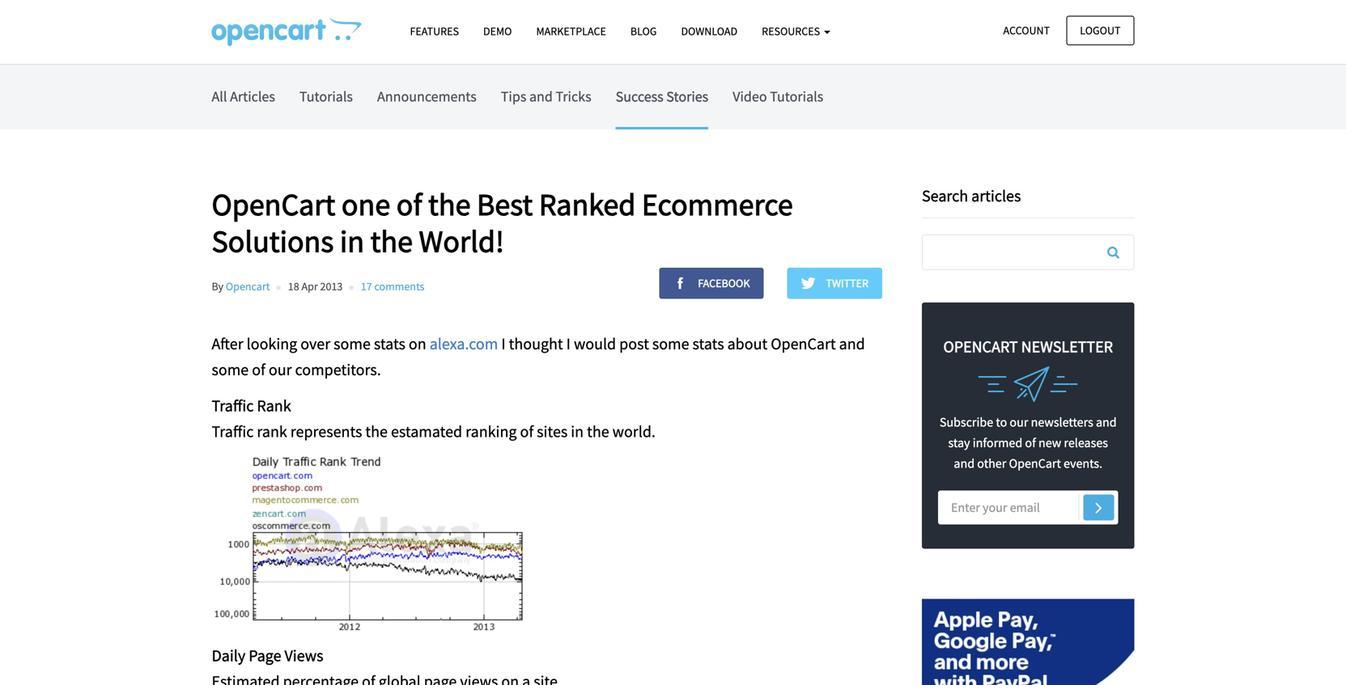 Task type: locate. For each thing, give the bounding box(es) containing it.
traffic left "rank"
[[212, 422, 254, 442]]

2013
[[320, 280, 343, 294]]

18
[[288, 280, 299, 294]]

0 horizontal spatial stats
[[374, 334, 406, 354]]

1 vertical spatial our
[[1010, 415, 1029, 431]]

of left sites
[[520, 422, 534, 442]]

account
[[1004, 23, 1051, 38]]

0 vertical spatial traffic
[[212, 396, 254, 416]]

resources link
[[750, 17, 843, 45]]

opencart inside 'subscribe to our newsletters and stay informed of new releases and other opencart events.'
[[1010, 456, 1062, 472]]

0 horizontal spatial i
[[502, 334, 506, 354]]

our down the 'looking'
[[269, 360, 292, 380]]

search
[[922, 186, 969, 206]]

of inside 'subscribe to our newsletters and stay informed of new releases and other opencart events.'
[[1026, 435, 1036, 452]]

and down the twitter
[[840, 334, 866, 354]]

of left new
[[1026, 435, 1036, 452]]

opencart
[[226, 280, 270, 294]]

world!
[[419, 222, 505, 261]]

on
[[409, 334, 427, 354]]

articles
[[230, 87, 275, 106]]

opencart one of the best ranked ecommerce solutions in the world! image
[[212, 17, 362, 46]]

stories
[[667, 87, 709, 106]]

events.
[[1064, 456, 1103, 472]]

rank
[[257, 396, 291, 416]]

of down the 'looking'
[[252, 360, 266, 380]]

tutorials right articles
[[300, 87, 353, 106]]

video tutorials
[[733, 87, 824, 106]]

and
[[530, 87, 553, 106], [840, 334, 866, 354], [1097, 415, 1117, 431], [954, 456, 975, 472]]

daily page views
[[212, 646, 324, 667]]

all articles link
[[212, 65, 275, 127]]

page
[[249, 646, 281, 667]]

0 vertical spatial our
[[269, 360, 292, 380]]

announcements
[[377, 87, 477, 106]]

1 horizontal spatial i
[[567, 334, 571, 354]]

in up 17
[[340, 222, 364, 261]]

1 horizontal spatial tutorials
[[770, 87, 824, 106]]

views
[[285, 646, 324, 667]]

2 traffic from the top
[[212, 422, 254, 442]]

of right one
[[397, 185, 422, 224]]

features
[[410, 24, 459, 38]]

ranked
[[539, 185, 636, 224]]

features link
[[398, 17, 471, 45]]

traffic left rank
[[212, 396, 254, 416]]

our inside i thought i would post some stats about opencart and some of our competitors.
[[269, 360, 292, 380]]

some right post
[[653, 334, 690, 354]]

marketplace link
[[524, 17, 619, 45]]

our
[[269, 360, 292, 380], [1010, 415, 1029, 431]]

logout link
[[1067, 16, 1135, 45]]

daily
[[212, 646, 246, 667]]

17 comments link
[[361, 280, 425, 294]]

tutorials
[[300, 87, 353, 106], [770, 87, 824, 106]]

twitter link
[[788, 268, 883, 299]]

tutorials link
[[300, 65, 353, 127]]

the left estamated
[[366, 422, 388, 442]]

1 horizontal spatial our
[[1010, 415, 1029, 431]]

thought
[[509, 334, 563, 354]]

blog link
[[619, 17, 669, 45]]

success
[[616, 87, 664, 106]]

logout
[[1081, 23, 1121, 38]]

social twitter image
[[802, 276, 824, 291]]

social facebook image
[[673, 276, 696, 291]]

facebook
[[696, 276, 750, 291]]

opencart link
[[226, 280, 270, 294]]

other
[[978, 456, 1007, 472]]

stats left the on
[[374, 334, 406, 354]]

ecommerce
[[642, 185, 793, 224]]

blog
[[631, 24, 657, 38]]

solutions
[[212, 222, 334, 261]]

17 comments
[[361, 280, 425, 294]]

some up competitors.
[[334, 334, 371, 354]]

None text field
[[923, 236, 1134, 270]]

1 horizontal spatial stats
[[693, 334, 725, 354]]

releases
[[1065, 435, 1109, 452]]

1 tutorials from the left
[[300, 87, 353, 106]]

2 horizontal spatial some
[[653, 334, 690, 354]]

some down after
[[212, 360, 249, 380]]

stay
[[949, 435, 971, 452]]

in right sites
[[571, 422, 584, 442]]

tutorials right video
[[770, 87, 824, 106]]

the
[[428, 185, 471, 224], [371, 222, 413, 261], [366, 422, 388, 442], [587, 422, 610, 442]]

our right to
[[1010, 415, 1029, 431]]

marketplace
[[537, 24, 606, 38]]

1 horizontal spatial in
[[571, 422, 584, 442]]

represents
[[291, 422, 362, 442]]

traffic
[[212, 396, 254, 416], [212, 422, 254, 442]]

0 horizontal spatial our
[[269, 360, 292, 380]]

about
[[728, 334, 768, 354]]

2 stats from the left
[[693, 334, 725, 354]]

i left thought
[[502, 334, 506, 354]]

0 horizontal spatial tutorials
[[300, 87, 353, 106]]

the left best
[[428, 185, 471, 224]]

i thought i would post some stats about opencart and some of our competitors.
[[212, 334, 866, 380]]

0 vertical spatial in
[[340, 222, 364, 261]]

all articles
[[212, 87, 275, 106]]

stats left about at the right
[[693, 334, 725, 354]]

by
[[212, 280, 224, 294]]

alexa.com
[[430, 334, 498, 354]]

1 vertical spatial traffic
[[212, 422, 254, 442]]

demo
[[484, 24, 512, 38]]

opencart inside i thought i would post some stats about opencart and some of our competitors.
[[771, 334, 836, 354]]

articles
[[972, 186, 1022, 206]]

the left world.
[[587, 422, 610, 442]]

i left would
[[567, 334, 571, 354]]

in
[[340, 222, 364, 261], [571, 422, 584, 442]]

of inside 'opencart one of the best ranked ecommerce solutions in the world!'
[[397, 185, 422, 224]]

and up releases
[[1097, 415, 1117, 431]]

of
[[397, 185, 422, 224], [252, 360, 266, 380], [520, 422, 534, 442], [1026, 435, 1036, 452]]

1 vertical spatial in
[[571, 422, 584, 442]]

and inside i thought i would post some stats about opencart and some of our competitors.
[[840, 334, 866, 354]]

some
[[334, 334, 371, 354], [653, 334, 690, 354], [212, 360, 249, 380]]

search articles
[[922, 186, 1022, 206]]

2 i from the left
[[567, 334, 571, 354]]

0 horizontal spatial in
[[340, 222, 364, 261]]



Task type: describe. For each thing, give the bounding box(es) containing it.
subscribe
[[940, 415, 994, 431]]

1 stats from the left
[[374, 334, 406, 354]]

video tutorials link
[[733, 65, 824, 127]]

facebook link
[[660, 268, 764, 299]]

newsletters
[[1031, 415, 1094, 431]]

all
[[212, 87, 227, 106]]

angle right image
[[1096, 498, 1103, 518]]

tips and tricks link
[[501, 65, 592, 127]]

announcements link
[[377, 65, 477, 127]]

success stories
[[616, 87, 709, 106]]

post
[[620, 334, 649, 354]]

twitter
[[824, 276, 869, 291]]

1 horizontal spatial some
[[334, 334, 371, 354]]

subscribe to our newsletters and stay informed of new releases and other opencart events.
[[940, 415, 1117, 472]]

and right tips
[[530, 87, 553, 106]]

traffic rank traffic rank represents the estamated ranking of sites in the world.
[[212, 396, 656, 442]]

18 apr 2013
[[288, 280, 343, 294]]

1 traffic from the top
[[212, 396, 254, 416]]

success stories link
[[616, 65, 709, 127]]

in inside 'traffic rank traffic rank represents the estamated ranking of sites in the world.'
[[571, 422, 584, 442]]

account link
[[990, 16, 1064, 45]]

estamated
[[391, 422, 463, 442]]

paypal blog image
[[922, 582, 1135, 686]]

2 tutorials from the left
[[770, 87, 824, 106]]

comments
[[375, 280, 425, 294]]

of inside 'traffic rank traffic rank represents the estamated ranking of sites in the world.'
[[520, 422, 534, 442]]

in inside 'opencart one of the best ranked ecommerce solutions in the world!'
[[340, 222, 364, 261]]

world.
[[613, 422, 656, 442]]

tips and tricks
[[501, 87, 592, 106]]

would
[[574, 334, 616, 354]]

tips
[[501, 87, 527, 106]]

demo link
[[471, 17, 524, 45]]

newsletter
[[1022, 337, 1114, 357]]

Enter your email text field
[[939, 491, 1119, 525]]

0 horizontal spatial some
[[212, 360, 249, 380]]

1 i from the left
[[502, 334, 506, 354]]

download
[[681, 24, 738, 38]]

search image
[[1108, 246, 1120, 259]]

opencart inside 'opencart one of the best ranked ecommerce solutions in the world!'
[[212, 185, 336, 224]]

looking
[[247, 334, 297, 354]]

after
[[212, 334, 243, 354]]

by opencart
[[212, 280, 270, 294]]

over
[[301, 334, 331, 354]]

opencart one of the best ranked ecommerce solutions in the world!
[[212, 185, 793, 261]]

opencart newsletter
[[944, 337, 1114, 357]]

new
[[1039, 435, 1062, 452]]

rank
[[257, 422, 287, 442]]

resources
[[762, 24, 823, 38]]

video
[[733, 87, 767, 106]]

and down stay
[[954, 456, 975, 472]]

informed
[[973, 435, 1023, 452]]

to
[[996, 415, 1008, 431]]

our inside 'subscribe to our newsletters and stay informed of new releases and other opencart events.'
[[1010, 415, 1029, 431]]

sites
[[537, 422, 568, 442]]

apr
[[302, 280, 318, 294]]

the up 17 comments
[[371, 222, 413, 261]]

alexa.com link
[[430, 334, 498, 354]]

stats inside i thought i would post some stats about opencart and some of our competitors.
[[693, 334, 725, 354]]

tricks
[[556, 87, 592, 106]]

of inside i thought i would post some stats about opencart and some of our competitors.
[[252, 360, 266, 380]]

ranking
[[466, 422, 517, 442]]

download link
[[669, 17, 750, 45]]

one
[[342, 185, 391, 224]]

17
[[361, 280, 372, 294]]

best
[[477, 185, 533, 224]]

competitors.
[[295, 360, 381, 380]]

after looking over some stats on alexa.com
[[212, 334, 498, 354]]



Task type: vqa. For each thing, say whether or not it's contained in the screenshot.
your
no



